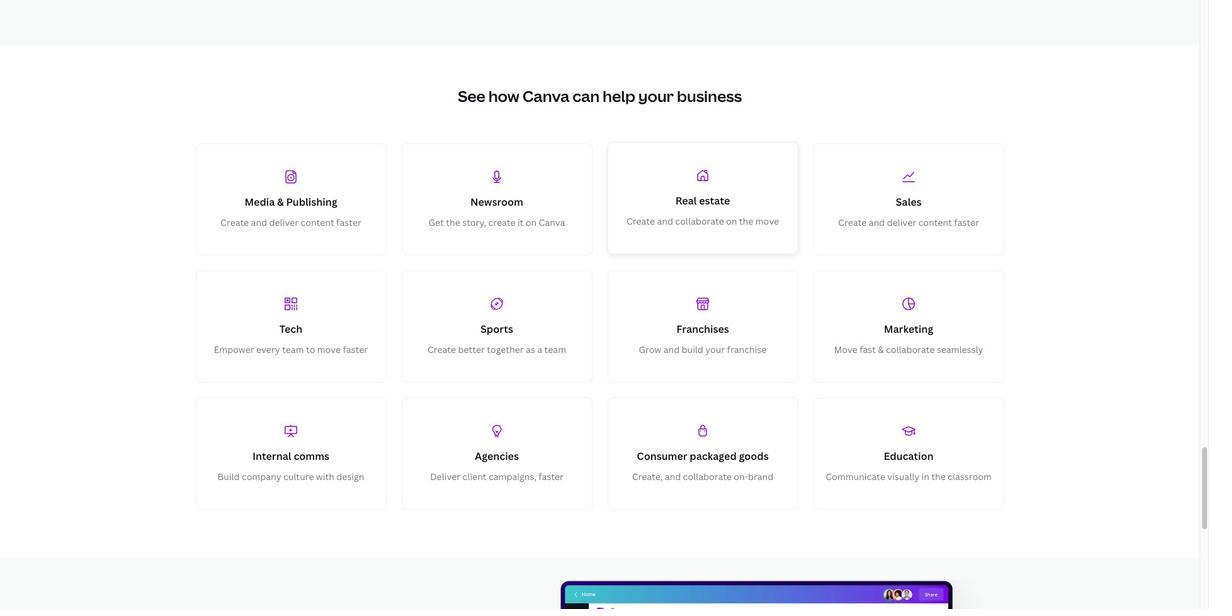 Task type: vqa. For each thing, say whether or not it's contained in the screenshot.


Task type: describe. For each thing, give the bounding box(es) containing it.
tech
[[279, 323, 302, 337]]

consumer
[[637, 450, 687, 464]]

1 horizontal spatial move
[[755, 215, 779, 227]]

and for sales
[[869, 217, 885, 229]]

visually
[[887, 471, 919, 483]]

together
[[487, 344, 524, 356]]

2 horizontal spatial the
[[931, 471, 946, 483]]

it
[[518, 217, 524, 229]]

sales
[[896, 195, 922, 209]]

empower
[[214, 344, 254, 356]]

with
[[316, 471, 334, 483]]

fast
[[860, 344, 876, 356]]

media
[[245, 195, 275, 209]]

to
[[306, 344, 315, 356]]

business
[[677, 86, 742, 107]]

marketing
[[884, 323, 933, 337]]

0 vertical spatial your
[[638, 86, 674, 107]]

help
[[603, 86, 635, 107]]

move fast & collaborate seamlessly
[[834, 344, 983, 356]]

1 vertical spatial collaborate
[[886, 344, 935, 356]]

create and collaborate on the move
[[627, 215, 779, 227]]

franchises
[[676, 323, 729, 337]]

on-
[[734, 471, 748, 483]]

a
[[537, 344, 542, 356]]

packaged
[[690, 450, 737, 464]]

create and deliver content faster for media & publishing
[[220, 217, 361, 229]]

create better together as a team
[[428, 344, 566, 356]]

collaborate for real estate
[[675, 215, 724, 227]]

design
[[336, 471, 364, 483]]

brand
[[748, 471, 773, 483]]

newsroom
[[470, 195, 523, 209]]

create,
[[632, 471, 663, 483]]

grow and build your franchise
[[639, 344, 767, 356]]

create for sales
[[838, 217, 867, 229]]

sports
[[480, 323, 513, 337]]

comms
[[294, 450, 329, 464]]

deliver
[[430, 471, 460, 483]]

1 vertical spatial your
[[705, 344, 725, 356]]

create for real estate
[[627, 215, 655, 227]]

1 vertical spatial move
[[317, 344, 341, 356]]

content for sales
[[918, 217, 952, 229]]

as
[[526, 344, 535, 356]]

agencies
[[475, 450, 519, 464]]

create, and collaborate on-brand
[[632, 471, 773, 483]]

culture
[[283, 471, 314, 483]]

create for sports
[[428, 344, 456, 356]]



Task type: locate. For each thing, give the bounding box(es) containing it.
canva
[[523, 86, 570, 107], [539, 217, 565, 229]]

&
[[277, 195, 284, 209], [878, 344, 884, 356]]

story,
[[462, 217, 486, 229]]

1 vertical spatial &
[[878, 344, 884, 356]]

how
[[488, 86, 519, 107]]

campaigns,
[[489, 471, 536, 483]]

team left to in the bottom of the page
[[282, 344, 304, 356]]

0 horizontal spatial create and deliver content faster
[[220, 217, 361, 229]]

on
[[726, 215, 737, 227], [526, 217, 537, 229]]

create and deliver content faster
[[220, 217, 361, 229], [838, 217, 979, 229]]

deliver down media & publishing at the top of the page
[[269, 217, 299, 229]]

faster
[[336, 217, 361, 229], [954, 217, 979, 229], [343, 344, 368, 356], [539, 471, 564, 483]]

media & publishing
[[245, 195, 337, 209]]

1 create and deliver content faster from the left
[[220, 217, 361, 229]]

0 horizontal spatial &
[[277, 195, 284, 209]]

1 horizontal spatial content
[[918, 217, 952, 229]]

create and deliver content faster down media & publishing at the top of the page
[[220, 217, 361, 229]]

2 team from the left
[[544, 344, 566, 356]]

publishing
[[286, 195, 337, 209]]

collaborate down real estate
[[675, 215, 724, 227]]

0 horizontal spatial deliver
[[269, 217, 299, 229]]

1 horizontal spatial on
[[726, 215, 737, 227]]

on down estate
[[726, 215, 737, 227]]

see
[[458, 86, 485, 107]]

0 horizontal spatial move
[[317, 344, 341, 356]]

deliver for media & publishing
[[269, 217, 299, 229]]

team
[[282, 344, 304, 356], [544, 344, 566, 356]]

canva right the it
[[539, 217, 565, 229]]

1 content from the left
[[301, 217, 334, 229]]

1 horizontal spatial your
[[705, 344, 725, 356]]

education
[[884, 450, 934, 464]]

create and deliver content faster down sales
[[838, 217, 979, 229]]

your right build
[[705, 344, 725, 356]]

move
[[755, 215, 779, 227], [317, 344, 341, 356]]

collaborate down marketing
[[886, 344, 935, 356]]

2 create and deliver content faster from the left
[[838, 217, 979, 229]]

see how canva can help your business
[[458, 86, 742, 107]]

0 horizontal spatial the
[[446, 217, 460, 229]]

communicate
[[826, 471, 885, 483]]

2 vertical spatial collaborate
[[683, 471, 732, 483]]

& right fast
[[878, 344, 884, 356]]

estate
[[699, 194, 730, 208]]

content for media & publishing
[[301, 217, 334, 229]]

0 horizontal spatial on
[[526, 217, 537, 229]]

classroom
[[948, 471, 992, 483]]

the
[[739, 215, 753, 227], [446, 217, 460, 229], [931, 471, 946, 483]]

in
[[922, 471, 929, 483]]

get the story, create it on canva
[[429, 217, 565, 229]]

seamlessly
[[937, 344, 983, 356]]

and for franchises
[[663, 344, 680, 356]]

collaborate down consumer packaged goods
[[683, 471, 732, 483]]

communicate visually in the classroom
[[826, 471, 992, 483]]

consumer packaged goods
[[637, 450, 769, 464]]

and
[[657, 215, 673, 227], [251, 217, 267, 229], [869, 217, 885, 229], [663, 344, 680, 356], [665, 471, 681, 483]]

0 vertical spatial collaborate
[[675, 215, 724, 227]]

0 vertical spatial move
[[755, 215, 779, 227]]

client
[[463, 471, 486, 483]]

your right help
[[638, 86, 674, 107]]

your
[[638, 86, 674, 107], [705, 344, 725, 356]]

deliver client campaigns, faster
[[430, 471, 564, 483]]

1 horizontal spatial deliver
[[887, 217, 916, 229]]

every
[[256, 344, 280, 356]]

real
[[676, 194, 697, 208]]

build company culture with design
[[218, 471, 364, 483]]

on right the it
[[526, 217, 537, 229]]

create for media & publishing
[[220, 217, 249, 229]]

0 horizontal spatial team
[[282, 344, 304, 356]]

1 horizontal spatial create and deliver content faster
[[838, 217, 979, 229]]

0 horizontal spatial content
[[301, 217, 334, 229]]

company
[[242, 471, 281, 483]]

move
[[834, 344, 857, 356]]

content down publishing
[[301, 217, 334, 229]]

2 content from the left
[[918, 217, 952, 229]]

get
[[429, 217, 444, 229]]

team right "a"
[[544, 344, 566, 356]]

create and deliver content faster for sales
[[838, 217, 979, 229]]

can
[[573, 86, 600, 107]]

0 vertical spatial canva
[[523, 86, 570, 107]]

create
[[488, 217, 515, 229]]

canva left the "can"
[[523, 86, 570, 107]]

collaborate
[[675, 215, 724, 227], [886, 344, 935, 356], [683, 471, 732, 483]]

and for real estate
[[657, 215, 673, 227]]

2 deliver from the left
[[887, 217, 916, 229]]

empower every team to move faster
[[214, 344, 368, 356]]

0 vertical spatial &
[[277, 195, 284, 209]]

internal comms
[[252, 450, 329, 464]]

1 team from the left
[[282, 344, 304, 356]]

real estate
[[676, 194, 730, 208]]

1 horizontal spatial the
[[739, 215, 753, 227]]

& right media
[[277, 195, 284, 209]]

1 horizontal spatial &
[[878, 344, 884, 356]]

build
[[218, 471, 240, 483]]

deliver
[[269, 217, 299, 229], [887, 217, 916, 229]]

deliver for sales
[[887, 217, 916, 229]]

1 deliver from the left
[[269, 217, 299, 229]]

collaborate for consumer packaged goods
[[683, 471, 732, 483]]

content
[[301, 217, 334, 229], [918, 217, 952, 229]]

1 horizontal spatial team
[[544, 344, 566, 356]]

1 vertical spatial canva
[[539, 217, 565, 229]]

grow
[[639, 344, 661, 356]]

franchise
[[727, 344, 767, 356]]

0 horizontal spatial your
[[638, 86, 674, 107]]

goods
[[739, 450, 769, 464]]

better
[[458, 344, 485, 356]]

deliver down sales
[[887, 217, 916, 229]]

and for media & publishing
[[251, 217, 267, 229]]

internal
[[252, 450, 291, 464]]

and for consumer packaged goods
[[665, 471, 681, 483]]

create
[[627, 215, 655, 227], [220, 217, 249, 229], [838, 217, 867, 229], [428, 344, 456, 356]]

build
[[682, 344, 703, 356]]

content down sales
[[918, 217, 952, 229]]



